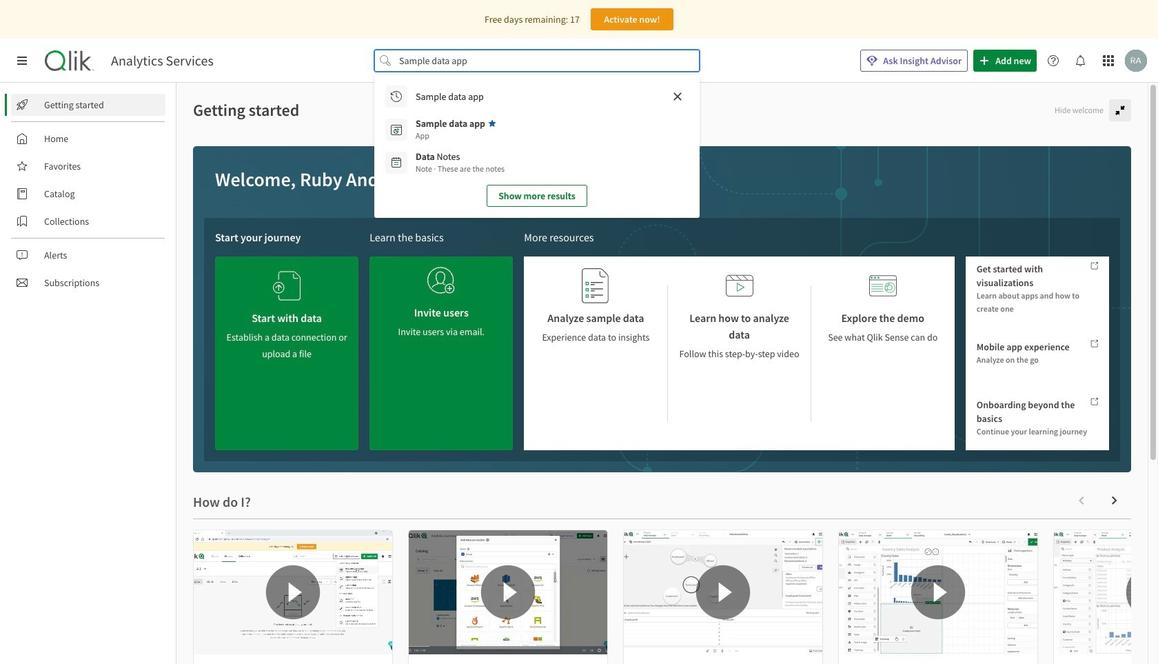 Task type: describe. For each thing, give the bounding box(es) containing it.
how do i create a visualization? image
[[840, 530, 1038, 655]]

how do i define data associations? image
[[624, 530, 823, 655]]

hide welcome image
[[1116, 105, 1127, 116]]

how do i create an app? image
[[194, 530, 393, 655]]

sample data app element
[[416, 117, 486, 130]]

Search for content text field
[[397, 50, 678, 72]]

analyze sample data image
[[583, 268, 610, 304]]



Task type: vqa. For each thing, say whether or not it's contained in the screenshot.
START WITH DATA image
no



Task type: locate. For each thing, give the bounding box(es) containing it.
how do i load data into an app? image
[[409, 530, 608, 655]]

learn how to analyze data image
[[726, 268, 754, 304]]

list box
[[380, 80, 695, 212]]

invite users image
[[428, 262, 455, 299]]

close sidebar menu image
[[17, 55, 28, 66]]

these are the notes element
[[416, 163, 505, 175]]

how do i use the chart suggestions toggle? image
[[1055, 530, 1159, 655]]

main content
[[177, 83, 1159, 664]]

explore the demo image
[[870, 268, 897, 304]]

analytics services element
[[111, 52, 214, 69]]

ruby anderson image
[[1126, 50, 1148, 72]]

navigation pane element
[[0, 88, 176, 299]]



